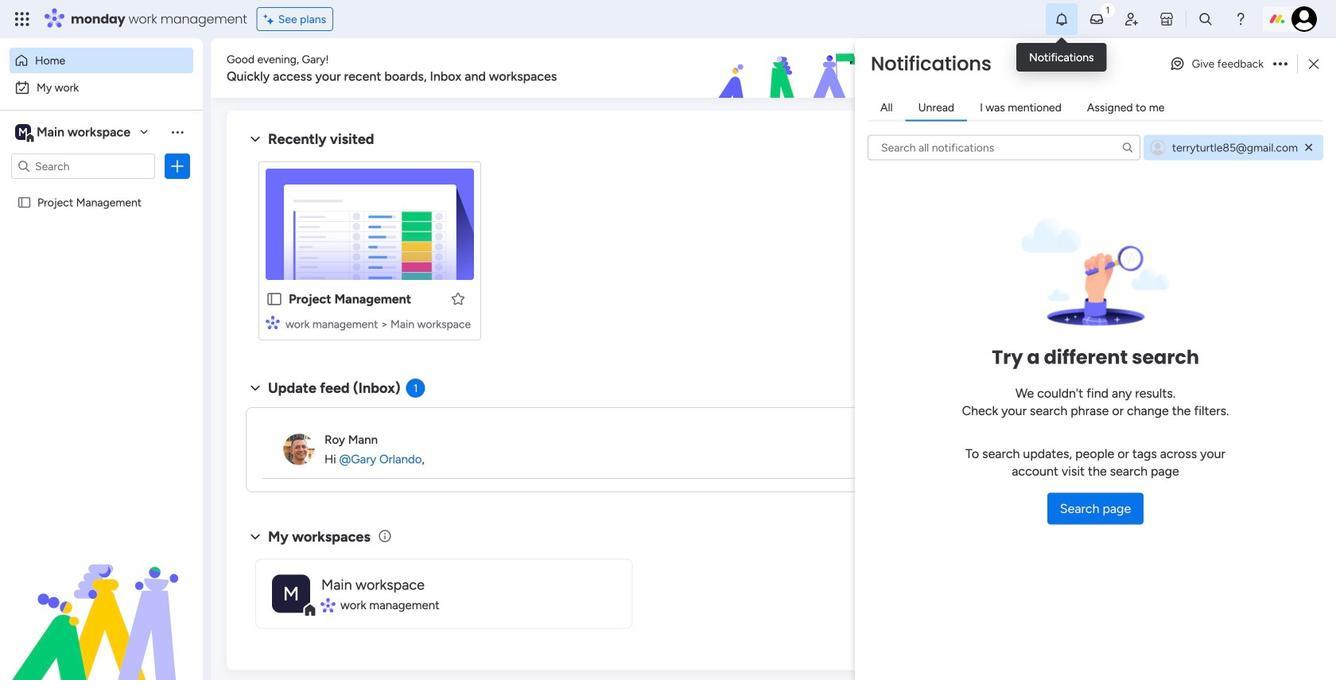 Task type: locate. For each thing, give the bounding box(es) containing it.
help image
[[1233, 11, 1249, 27]]

monday marketplace image
[[1159, 11, 1175, 27]]

notifications image
[[1054, 11, 1070, 27]]

list box
[[0, 186, 203, 431]]

templates image image
[[1088, 120, 1298, 230]]

invite members image
[[1124, 11, 1140, 27]]

workspace selection element
[[15, 123, 133, 143]]

1 image
[[1101, 1, 1115, 19]]

close update feed (inbox) image
[[246, 379, 265, 398]]

0 horizontal spatial lottie animation image
[[0, 519, 203, 680]]

contact sales element
[[1074, 533, 1313, 596]]

1 vertical spatial options image
[[169, 158, 185, 174]]

dialog
[[855, 38, 1336, 680]]

lottie animation element
[[624, 38, 1071, 99], [0, 519, 203, 680]]

0 horizontal spatial lottie animation element
[[0, 519, 203, 680]]

lottie animation image
[[624, 38, 1071, 99], [0, 519, 203, 680]]

roy mann image
[[283, 434, 315, 465]]

close my workspaces image
[[246, 527, 265, 546]]

0 vertical spatial lottie animation image
[[624, 38, 1071, 99]]

None search field
[[868, 135, 1141, 160]]

gary orlando image
[[1292, 6, 1317, 32]]

1 horizontal spatial lottie animation element
[[624, 38, 1071, 99]]

options image down "workspace options" image
[[169, 158, 185, 174]]

terryturtle85@gmail.com image
[[1150, 140, 1166, 156]]

1 horizontal spatial lottie animation image
[[624, 38, 1071, 99]]

options image right v2 bolt switch icon
[[1274, 59, 1288, 69]]

1 vertical spatial lottie animation image
[[0, 519, 203, 680]]

workspace image
[[272, 575, 310, 613]]

public board image
[[17, 195, 32, 210]]

help center element
[[1074, 456, 1313, 520]]

1 horizontal spatial options image
[[1274, 59, 1288, 69]]

option
[[10, 48, 193, 73], [10, 75, 193, 100], [0, 188, 203, 191]]

1 element
[[406, 379, 425, 398]]

0 vertical spatial lottie animation element
[[624, 38, 1071, 99]]

workspace image
[[15, 123, 31, 141]]

workspace options image
[[169, 124, 185, 140]]

options image
[[1274, 59, 1288, 69], [169, 158, 185, 174]]

search everything image
[[1198, 11, 1214, 27]]

1 vertical spatial option
[[10, 75, 193, 100]]

v2 bolt switch image
[[1211, 59, 1220, 77]]



Task type: vqa. For each thing, say whether or not it's contained in the screenshot.
SORT
no



Task type: describe. For each thing, give the bounding box(es) containing it.
Search in workspace field
[[33, 157, 133, 175]]

close recently visited image
[[246, 130, 265, 149]]

0 vertical spatial options image
[[1274, 59, 1288, 69]]

2 vertical spatial option
[[0, 188, 203, 191]]

see plans image
[[264, 10, 278, 28]]

update feed image
[[1089, 11, 1105, 27]]

select product image
[[14, 11, 30, 27]]

public board image
[[266, 290, 283, 308]]

search image
[[1121, 141, 1134, 154]]

getting started element
[[1074, 380, 1313, 443]]

0 vertical spatial option
[[10, 48, 193, 73]]

add to favorites image
[[450, 291, 466, 307]]

0 horizontal spatial options image
[[169, 158, 185, 174]]

1 vertical spatial lottie animation element
[[0, 519, 203, 680]]

Search all notifications search field
[[868, 135, 1141, 160]]

give feedback image
[[1170, 56, 1186, 72]]

v2 user feedback image
[[1087, 59, 1099, 77]]



